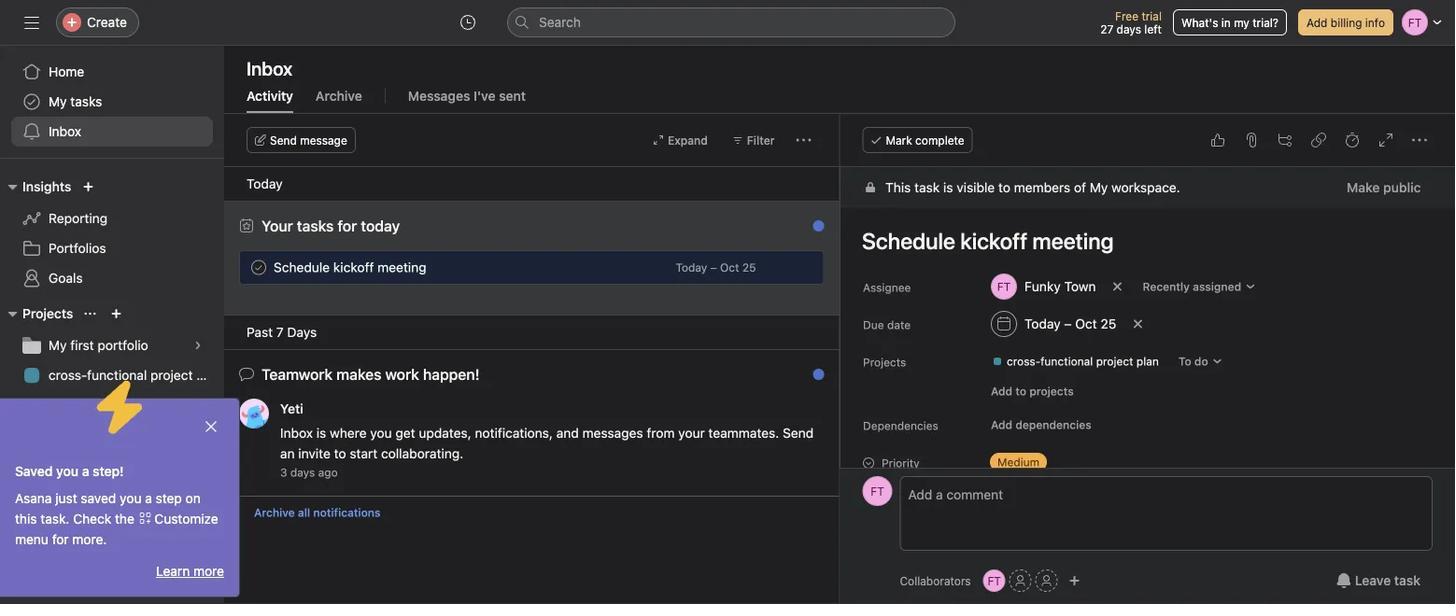 Task type: describe. For each thing, give the bounding box(es) containing it.
archive notification image
[[804, 372, 819, 387]]

the
[[115, 512, 134, 527]]

0 vertical spatial oct
[[720, 261, 740, 274]]

messages
[[408, 88, 470, 104]]

for for more.
[[52, 532, 69, 548]]

0 vertical spatial today – oct 25
[[676, 261, 756, 274]]

portfolios link
[[11, 234, 213, 263]]

days inside free trial 27 days left
[[1117, 22, 1142, 36]]

0 vertical spatial today
[[247, 176, 283, 192]]

25 inside main content
[[1101, 316, 1116, 332]]

saved you a step!
[[15, 464, 124, 479]]

check
[[73, 512, 111, 527]]

in
[[1222, 16, 1231, 29]]

archive notification image
[[804, 223, 819, 238]]

mark complete button
[[863, 127, 973, 153]]

add for add to projects
[[991, 385, 1012, 398]]

functional inside main content
[[1040, 355, 1093, 368]]

Task Name text field
[[850, 220, 1433, 263]]

to inside yeti inbox is where you get updates, notifications, and messages from your teammates. send an invite to start collaborating. 3 days ago
[[334, 446, 346, 462]]

cross-functional project plan inside projects element
[[49, 368, 222, 383]]

task.
[[40, 512, 70, 527]]

projects element
[[0, 297, 224, 394]]

schedule kickoff meeting dialog
[[840, 114, 1456, 605]]

past
[[247, 325, 273, 340]]

make
[[1347, 180, 1380, 195]]

1 vertical spatial ft button
[[984, 570, 1006, 592]]

medium button
[[982, 449, 1095, 476]]

ft for the leftmost "ft" button
[[871, 485, 885, 498]]

to inside button
[[1016, 385, 1026, 398]]

for for today
[[338, 217, 357, 235]]

messages
[[583, 426, 643, 441]]

send message button
[[247, 127, 356, 153]]

7 days
[[276, 325, 317, 340]]

search button
[[507, 7, 956, 37]]

projects
[[1030, 385, 1074, 398]]

learn
[[156, 564, 190, 579]]

is for inbox
[[317, 426, 326, 441]]

leave
[[1356, 573, 1392, 589]]

0 vertical spatial a
[[82, 464, 89, 479]]

you inside yeti inbox is where you get updates, notifications, and messages from your teammates. send an invite to start collaborating. 3 days ago
[[370, 426, 392, 441]]

your
[[262, 217, 293, 235]]

makes
[[337, 366, 382, 384]]

new image
[[83, 181, 94, 192]]

0 horizontal spatial 25
[[743, 261, 756, 274]]

filter
[[747, 134, 775, 147]]

add for add billing info
[[1307, 16, 1328, 29]]

what's in my trial?
[[1182, 16, 1279, 29]]

insights element
[[0, 170, 224, 297]]

create
[[87, 14, 127, 30]]

0 vertical spatial inbox
[[247, 57, 293, 79]]

assigned
[[1193, 280, 1241, 293]]

learn more link
[[156, 564, 224, 579]]

of
[[1074, 180, 1086, 195]]

schedule
[[274, 260, 330, 275]]

get
[[396, 426, 415, 441]]

home
[[49, 64, 84, 79]]

saved
[[15, 464, 53, 479]]

messages i've sent link
[[408, 88, 526, 113]]

leave task button
[[1325, 564, 1433, 598]]

archive all notifications button
[[224, 497, 840, 529]]

tasks for my
[[70, 94, 102, 109]]

from
[[647, 426, 675, 441]]

search
[[539, 14, 581, 30]]

add subtask image
[[1278, 133, 1293, 148]]

priority
[[882, 457, 920, 470]]

send message
[[270, 134, 347, 147]]

send inside button
[[270, 134, 297, 147]]

inbox inside global "element"
[[49, 124, 81, 139]]

customize menu for more.
[[15, 512, 218, 548]]

assignee
[[863, 281, 911, 294]]

recently assigned
[[1143, 280, 1241, 293]]

my first portfolio link
[[11, 331, 213, 361]]

27
[[1101, 22, 1114, 36]]

plan inside projects element
[[196, 368, 222, 383]]

i've
[[474, 88, 496, 104]]

my for my first portfolio
[[49, 338, 67, 353]]

completed image
[[248, 256, 270, 279]]

your tasks for today link
[[262, 217, 400, 235]]

filter button
[[724, 127, 783, 153]]

remove assignee image
[[1112, 281, 1123, 292]]

search list box
[[507, 7, 956, 37]]

your tasks for today
[[262, 217, 400, 235]]

to
[[1179, 355, 1191, 368]]

all
[[298, 506, 310, 520]]

insights
[[22, 179, 71, 194]]

toggle harvest integration image
[[1346, 133, 1360, 148]]

0 horizontal spatial ft button
[[863, 477, 893, 506]]

is for task
[[943, 180, 953, 195]]

collaborators
[[900, 575, 971, 588]]

my
[[1234, 16, 1250, 29]]

what's in my trial? button
[[1174, 9, 1288, 36]]

cross- inside projects element
[[49, 368, 87, 383]]

to do
[[1179, 355, 1208, 368]]

complete
[[916, 134, 965, 147]]

1 vertical spatial today
[[676, 261, 708, 274]]

updates,
[[419, 426, 472, 441]]

show options, current sort, top image
[[84, 308, 96, 320]]

dependencies
[[1016, 419, 1092, 432]]

this task is visible to members of my workspace.
[[885, 180, 1180, 195]]

what's
[[1182, 16, 1219, 29]]

more actions image
[[797, 133, 812, 148]]

– inside main content
[[1064, 316, 1072, 332]]

0 horizontal spatial you
[[56, 464, 79, 479]]

funky
[[1025, 279, 1061, 294]]

trial?
[[1253, 16, 1279, 29]]

portfolios
[[49, 241, 106, 256]]

work happen!
[[385, 366, 480, 384]]

archive all notifications
[[254, 506, 381, 520]]

cross-functional project plan inside main content
[[1007, 355, 1159, 368]]

full screen image
[[1379, 133, 1394, 148]]

add billing info button
[[1299, 9, 1394, 36]]

notifications
[[313, 506, 381, 520]]

goals link
[[11, 263, 213, 293]]

dependencies
[[863, 420, 938, 433]]

free
[[1116, 9, 1139, 22]]



Task type: vqa. For each thing, say whether or not it's contained in the screenshot.
Add dependencies
yes



Task type: locate. For each thing, give the bounding box(es) containing it.
global element
[[0, 46, 224, 158]]

1 vertical spatial today – oct 25
[[1025, 316, 1116, 332]]

1 vertical spatial oct
[[1075, 316, 1097, 332]]

to do button
[[1170, 349, 1232, 375]]

archive for archive all notifications
[[254, 506, 295, 520]]

town
[[1064, 279, 1096, 294]]

ft button right collaborators
[[984, 570, 1006, 592]]

my for my tasks
[[49, 94, 67, 109]]

this
[[885, 180, 911, 195]]

functional
[[1040, 355, 1093, 368], [87, 368, 147, 383]]

new project or portfolio image
[[111, 308, 122, 320]]

0 horizontal spatial cross-functional project plan link
[[11, 361, 222, 391]]

public
[[1383, 180, 1421, 195]]

my down home
[[49, 94, 67, 109]]

to down where
[[334, 446, 346, 462]]

days right 3 at the left bottom
[[290, 466, 315, 479]]

ft down priority
[[871, 485, 885, 498]]

1 horizontal spatial cross-
[[1007, 355, 1040, 368]]

medium
[[997, 456, 1040, 469]]

mark complete
[[886, 134, 965, 147]]

projects down due date
[[863, 356, 906, 369]]

add left projects
[[991, 385, 1012, 398]]

0 horizontal spatial projects
[[22, 306, 73, 321]]

cross-functional project plan link inside main content
[[984, 352, 1166, 371]]

0 vertical spatial ft button
[[863, 477, 893, 506]]

free trial 27 days left
[[1101, 9, 1162, 36]]

1 vertical spatial add
[[991, 385, 1012, 398]]

inbox down my tasks
[[49, 124, 81, 139]]

cross- down first
[[49, 368, 87, 383]]

1 horizontal spatial task
[[1395, 573, 1421, 589]]

task right this
[[914, 180, 940, 195]]

1 horizontal spatial 25
[[1101, 316, 1116, 332]]

today
[[247, 176, 283, 192], [676, 261, 708, 274], [1025, 316, 1061, 332]]

project down see details, my first portfolio icon
[[151, 368, 193, 383]]

25
[[743, 261, 756, 274], [1101, 316, 1116, 332]]

archive for archive
[[316, 88, 362, 104]]

1 horizontal spatial send
[[783, 426, 814, 441]]

0 vertical spatial task
[[914, 180, 940, 195]]

0 horizontal spatial is
[[317, 426, 326, 441]]

1 vertical spatial task
[[1395, 573, 1421, 589]]

send left the message on the top of the page
[[270, 134, 297, 147]]

funky town button
[[982, 270, 1104, 304]]

0 vertical spatial add
[[1307, 16, 1328, 29]]

1 horizontal spatial cross-functional project plan
[[1007, 355, 1159, 368]]

and
[[557, 426, 579, 441]]

teamwork makes work happen!
[[262, 366, 480, 384]]

0 vertical spatial 25
[[743, 261, 756, 274]]

add for add dependencies
[[991, 419, 1012, 432]]

1 horizontal spatial today
[[676, 261, 708, 274]]

0 horizontal spatial ft
[[871, 485, 885, 498]]

1 vertical spatial inbox
[[49, 124, 81, 139]]

is inside main content
[[943, 180, 953, 195]]

info
[[1366, 16, 1386, 29]]

copy task link image
[[1312, 133, 1327, 148]]

0 horizontal spatial –
[[711, 261, 717, 274]]

to left projects
[[1016, 385, 1026, 398]]

Completed checkbox
[[248, 256, 270, 279]]

2 vertical spatial inbox
[[280, 426, 313, 441]]

add to projects
[[991, 385, 1074, 398]]

to right visible
[[998, 180, 1010, 195]]

1 horizontal spatial –
[[1064, 316, 1072, 332]]

for left today
[[338, 217, 357, 235]]

projects
[[22, 306, 73, 321], [863, 356, 906, 369]]

task
[[914, 180, 940, 195], [1395, 573, 1421, 589]]

my right "of"
[[1090, 180, 1108, 195]]

expand button
[[645, 127, 717, 153]]

more
[[193, 564, 224, 579]]

oct
[[720, 261, 740, 274], [1075, 316, 1097, 332]]

a left step
[[145, 491, 152, 506]]

2 horizontal spatial today
[[1025, 316, 1061, 332]]

plan left the to
[[1137, 355, 1159, 368]]

1 vertical spatial 25
[[1101, 316, 1116, 332]]

2 vertical spatial today
[[1025, 316, 1061, 332]]

2 vertical spatial you
[[120, 491, 142, 506]]

my first portfolio
[[49, 338, 148, 353]]

0 horizontal spatial archive
[[254, 506, 295, 520]]

step
[[156, 491, 182, 506]]

1 vertical spatial my
[[1090, 180, 1108, 195]]

ft button
[[863, 477, 893, 506], [984, 570, 1006, 592]]

tasks inside my tasks 'link'
[[70, 94, 102, 109]]

a inside 'asana just saved you a step on this task. check the'
[[145, 491, 152, 506]]

message
[[300, 134, 347, 147]]

cross-functional project plan down portfolio
[[49, 368, 222, 383]]

1 horizontal spatial projects
[[863, 356, 906, 369]]

oct inside main content
[[1075, 316, 1097, 332]]

start
[[350, 446, 378, 462]]

trial
[[1142, 9, 1162, 22]]

0 horizontal spatial today
[[247, 176, 283, 192]]

my inside projects element
[[49, 338, 67, 353]]

1 vertical spatial a
[[145, 491, 152, 506]]

just
[[55, 491, 77, 506]]

teamwork
[[262, 366, 333, 384]]

is
[[943, 180, 953, 195], [317, 426, 326, 441]]

0 horizontal spatial project
[[151, 368, 193, 383]]

today – oct 25 button
[[676, 261, 756, 274]]

1 vertical spatial you
[[56, 464, 79, 479]]

a
[[82, 464, 89, 479], [145, 491, 152, 506]]

messages i've sent
[[408, 88, 526, 104]]

add or remove collaborators image
[[1070, 576, 1081, 587]]

0 vertical spatial you
[[370, 426, 392, 441]]

1 horizontal spatial is
[[943, 180, 953, 195]]

add dependencies button
[[982, 412, 1100, 438]]

2 horizontal spatial to
[[1016, 385, 1026, 398]]

2 vertical spatial my
[[49, 338, 67, 353]]

my inside main content
[[1090, 180, 1108, 195]]

plan inside main content
[[1137, 355, 1159, 368]]

project inside main content
[[1096, 355, 1133, 368]]

left
[[1145, 22, 1162, 36]]

0 horizontal spatial cross-functional project plan
[[49, 368, 222, 383]]

add
[[1307, 16, 1328, 29], [991, 385, 1012, 398], [991, 419, 1012, 432]]

home link
[[11, 57, 213, 87]]

0 vertical spatial projects
[[22, 306, 73, 321]]

cross- inside main content
[[1007, 355, 1040, 368]]

you inside 'asana just saved you a step on this task. check the'
[[120, 491, 142, 506]]

0 horizontal spatial today – oct 25
[[676, 261, 756, 274]]

send
[[270, 134, 297, 147], [783, 426, 814, 441]]

1 horizontal spatial ft button
[[984, 570, 1006, 592]]

0 vertical spatial tasks
[[70, 94, 102, 109]]

0 horizontal spatial oct
[[720, 261, 740, 274]]

archive inside button
[[254, 506, 295, 520]]

do
[[1195, 355, 1208, 368]]

you left get
[[370, 426, 392, 441]]

1 horizontal spatial days
[[1117, 22, 1142, 36]]

2 vertical spatial to
[[334, 446, 346, 462]]

goals
[[49, 271, 83, 286]]

0 vertical spatial –
[[711, 261, 717, 274]]

you up the
[[120, 491, 142, 506]]

my inside 'link'
[[49, 94, 67, 109]]

1 horizontal spatial project
[[1096, 355, 1133, 368]]

0 horizontal spatial days
[[290, 466, 315, 479]]

cross-functional project plan
[[1007, 355, 1159, 368], [49, 368, 222, 383]]

inbox up an
[[280, 426, 313, 441]]

days
[[1117, 22, 1142, 36], [290, 466, 315, 479]]

archive up the message on the top of the page
[[316, 88, 362, 104]]

1 horizontal spatial plan
[[1137, 355, 1159, 368]]

ft button down priority
[[863, 477, 893, 506]]

main content
[[840, 167, 1456, 605]]

1 vertical spatial projects
[[863, 356, 906, 369]]

1 horizontal spatial archive
[[316, 88, 362, 104]]

history image
[[461, 15, 476, 30]]

task for leave
[[1395, 573, 1421, 589]]

0 horizontal spatial task
[[914, 180, 940, 195]]

menu
[[15, 532, 49, 548]]

close toast image
[[204, 420, 219, 434]]

project down clear due date image on the right bottom
[[1096, 355, 1133, 368]]

add dependencies
[[991, 419, 1092, 432]]

cross-functional project plan link up projects
[[984, 352, 1166, 371]]

main content containing this task is visible to members of my workspace.
[[840, 167, 1456, 605]]

more.
[[72, 532, 107, 548]]

inbox up activity
[[247, 57, 293, 79]]

3
[[280, 466, 287, 479]]

inbox inside yeti inbox is where you get updates, notifications, and messages from your teammates. send an invite to start collaborating. 3 days ago
[[280, 426, 313, 441]]

1 vertical spatial is
[[317, 426, 326, 441]]

functional inside projects element
[[87, 368, 147, 383]]

inbox link
[[11, 117, 213, 147]]

my tasks
[[49, 94, 102, 109]]

my tasks link
[[11, 87, 213, 117]]

1 vertical spatial to
[[1016, 385, 1026, 398]]

projects down goals
[[22, 306, 73, 321]]

hide sidebar image
[[24, 15, 39, 30]]

1 horizontal spatial oct
[[1075, 316, 1097, 332]]

task for this
[[914, 180, 940, 195]]

2 horizontal spatial you
[[370, 426, 392, 441]]

days right the 27
[[1117, 22, 1142, 36]]

send right teammates.
[[783, 426, 814, 441]]

send inside yeti inbox is where you get updates, notifications, and messages from your teammates. send an invite to start collaborating. 3 days ago
[[783, 426, 814, 441]]

0 vertical spatial archive
[[316, 88, 362, 104]]

0 vertical spatial to
[[998, 180, 1010, 195]]

add billing info
[[1307, 16, 1386, 29]]

plan down see details, my first portfolio icon
[[196, 368, 222, 383]]

1 horizontal spatial you
[[120, 491, 142, 506]]

archive left all
[[254, 506, 295, 520]]

1 horizontal spatial ft
[[988, 575, 1002, 588]]

is left visible
[[943, 180, 953, 195]]

0 likes. click to like this task image
[[1211, 133, 1226, 148]]

customize
[[155, 512, 218, 527]]

see details, my first portfolio image
[[192, 340, 204, 351]]

my left first
[[49, 338, 67, 353]]

date
[[887, 319, 911, 332]]

tasks for your
[[297, 217, 334, 235]]

tasks
[[70, 94, 102, 109], [297, 217, 334, 235]]

functional up projects
[[1040, 355, 1093, 368]]

make public button
[[1335, 171, 1433, 205]]

2 vertical spatial add
[[991, 419, 1012, 432]]

step!
[[93, 464, 124, 479]]

1 horizontal spatial for
[[338, 217, 357, 235]]

inbox
[[247, 57, 293, 79], [49, 124, 81, 139], [280, 426, 313, 441]]

for inside customize menu for more.
[[52, 532, 69, 548]]

1 vertical spatial send
[[783, 426, 814, 441]]

attachments: add a file to this task, schedule kickoff meeting image
[[1245, 133, 1260, 148]]

0 horizontal spatial plan
[[196, 368, 222, 383]]

activity
[[247, 88, 293, 104]]

cross-functional project plan up projects
[[1007, 355, 1159, 368]]

recently
[[1143, 280, 1190, 293]]

1 vertical spatial ft
[[988, 575, 1002, 588]]

ft right collaborators
[[988, 575, 1002, 588]]

1 horizontal spatial cross-functional project plan link
[[984, 352, 1166, 371]]

is inside yeti inbox is where you get updates, notifications, and messages from your teammates. send an invite to start collaborating. 3 days ago
[[317, 426, 326, 441]]

today
[[361, 217, 400, 235]]

a left step!
[[82, 464, 89, 479]]

expand
[[668, 134, 708, 147]]

saved
[[81, 491, 116, 506]]

task right the leave
[[1395, 573, 1421, 589]]

0 vertical spatial is
[[943, 180, 953, 195]]

for down task.
[[52, 532, 69, 548]]

projects inside main content
[[863, 356, 906, 369]]

1 horizontal spatial a
[[145, 491, 152, 506]]

today inside main content
[[1025, 316, 1061, 332]]

0 vertical spatial ft
[[871, 485, 885, 498]]

1 horizontal spatial functional
[[1040, 355, 1093, 368]]

1 vertical spatial tasks
[[297, 217, 334, 235]]

0 vertical spatial days
[[1117, 22, 1142, 36]]

0 horizontal spatial functional
[[87, 368, 147, 383]]

cross- up add to projects button
[[1007, 355, 1040, 368]]

add up medium
[[991, 419, 1012, 432]]

0 vertical spatial for
[[338, 217, 357, 235]]

0 vertical spatial send
[[270, 134, 297, 147]]

add left billing
[[1307, 16, 1328, 29]]

1 horizontal spatial tasks
[[297, 217, 334, 235]]

funky town
[[1025, 279, 1096, 294]]

project
[[1096, 355, 1133, 368], [151, 368, 193, 383]]

1 vertical spatial –
[[1064, 316, 1072, 332]]

0 horizontal spatial tasks
[[70, 94, 102, 109]]

0 horizontal spatial for
[[52, 532, 69, 548]]

due
[[863, 319, 884, 332]]

teammates.
[[709, 426, 780, 441]]

today – oct 25 inside main content
[[1025, 316, 1116, 332]]

0 horizontal spatial send
[[270, 134, 297, 147]]

more actions for this task image
[[1413, 133, 1428, 148]]

ft for the bottommost "ft" button
[[988, 575, 1002, 588]]

1 vertical spatial archive
[[254, 506, 295, 520]]

1 vertical spatial days
[[290, 466, 315, 479]]

tasks down home
[[70, 94, 102, 109]]

kickoff
[[333, 260, 374, 275]]

sent
[[499, 88, 526, 104]]

my
[[49, 94, 67, 109], [1090, 180, 1108, 195], [49, 338, 67, 353]]

0 horizontal spatial cross-
[[49, 368, 87, 383]]

0 vertical spatial my
[[49, 94, 67, 109]]

asana just saved you a step on this task. check the
[[15, 491, 201, 527]]

cross-functional project plan link down portfolio
[[11, 361, 222, 391]]

0 horizontal spatial to
[[334, 446, 346, 462]]

schedule kickoff meeting
[[274, 260, 427, 275]]

clear due date image
[[1132, 319, 1143, 330]]

task inside main content
[[914, 180, 940, 195]]

ago
[[318, 466, 338, 479]]

insights button
[[0, 176, 71, 198]]

projects inside projects dropdown button
[[22, 306, 73, 321]]

days inside yeti inbox is where you get updates, notifications, and messages from your teammates. send an invite to start collaborating. 3 days ago
[[290, 466, 315, 479]]

portfolio
[[98, 338, 148, 353]]

functional down my first portfolio link
[[87, 368, 147, 383]]

1 horizontal spatial today – oct 25
[[1025, 316, 1116, 332]]

1 vertical spatial for
[[52, 532, 69, 548]]

tasks right 'your'
[[297, 217, 334, 235]]

your
[[679, 426, 705, 441]]

you up just
[[56, 464, 79, 479]]

task inside button
[[1395, 573, 1421, 589]]

members
[[1014, 180, 1070, 195]]

is up invite
[[317, 426, 326, 441]]

0 horizontal spatial a
[[82, 464, 89, 479]]

1 horizontal spatial to
[[998, 180, 1010, 195]]

collaborating.
[[381, 446, 464, 462]]



